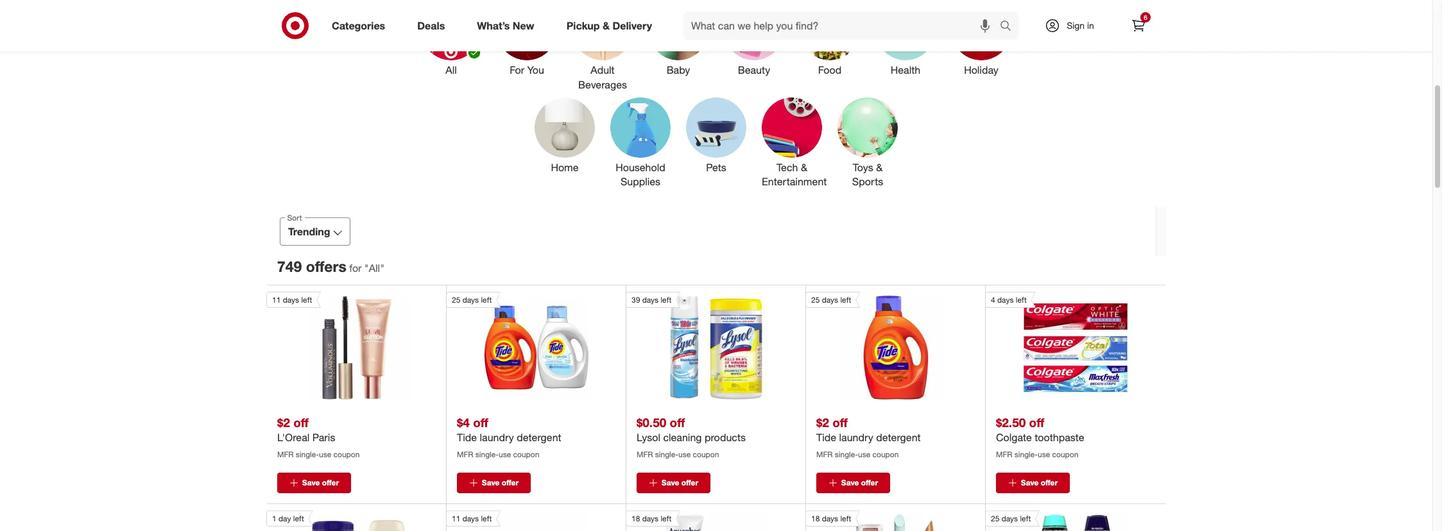 Task type: vqa. For each thing, say whether or not it's contained in the screenshot.


Task type: describe. For each thing, give the bounding box(es) containing it.
25 days left button for $4 off
[[446, 292, 588, 400]]

749 offer s for " all "
[[277, 258, 384, 275]]

for you
[[510, 63, 544, 76]]

coupon for $2
[[873, 450, 899, 460]]

$2.50 off colgate toothpaste mfr single-use coupon
[[996, 415, 1084, 460]]

coupon for $4
[[513, 450, 539, 460]]

trending
[[288, 225, 330, 238]]

you
[[527, 63, 544, 76]]

what's
[[477, 19, 510, 32]]

single- inside $2.50 off colgate toothpaste mfr single-use coupon
[[1015, 450, 1038, 460]]

categories link
[[321, 12, 401, 40]]

save offer button for $2 off tide laundry detergent mfr single-use coupon
[[816, 473, 890, 494]]

all inside 749 offer s for " all "
[[369, 262, 380, 275]]

sports
[[852, 175, 883, 188]]

2 horizontal spatial 25 days left
[[991, 514, 1031, 524]]

2 " from the left
[[380, 262, 384, 275]]

4 days left button
[[985, 292, 1128, 400]]

39
[[632, 295, 640, 305]]

sign in link
[[1034, 12, 1114, 40]]

adult beverages
[[578, 63, 627, 91]]

0 vertical spatial 11 days left button
[[266, 292, 408, 400]]

1 vertical spatial 11 days left button
[[446, 511, 588, 531]]

off for $2.50 off colgate toothpaste mfr single-use coupon
[[1029, 415, 1044, 430]]

health button
[[875, 0, 936, 92]]

food
[[818, 63, 842, 76]]

mfr for $2
[[816, 450, 833, 460]]

$0.50 off lysol cleaning products mfr single-use coupon
[[637, 415, 746, 460]]

detergent for $2 off
[[876, 431, 921, 444]]

pickup
[[566, 19, 600, 32]]

lysol
[[637, 431, 660, 444]]

coupon inside $2.50 off colgate toothpaste mfr single-use coupon
[[1052, 450, 1078, 460]]

for
[[349, 262, 362, 275]]

$2 for tide laundry detergent
[[816, 415, 829, 430]]

18 days left for 2nd 18 days left "button"
[[811, 514, 851, 524]]

l'oreal
[[277, 431, 310, 444]]

detergent for $4 off
[[517, 431, 561, 444]]

0 vertical spatial 11 days left
[[272, 295, 312, 305]]

pets
[[706, 161, 726, 174]]

pickup & delivery
[[566, 19, 652, 32]]

18 for 1st 18 days left "button" from left
[[632, 514, 640, 524]]

off for $2 off tide laundry detergent mfr single-use coupon
[[832, 415, 848, 430]]

coupon for $0.50
[[693, 450, 719, 460]]

sign
[[1067, 20, 1085, 31]]

health
[[891, 63, 920, 76]]

25 days left for $2
[[811, 295, 851, 305]]

offer for $2 off l'oreal paris mfr single-use coupon
[[322, 478, 339, 488]]

& for pickup
[[603, 19, 610, 32]]

for
[[510, 63, 524, 76]]

single- inside $2 off l'oreal paris mfr single-use coupon
[[296, 450, 319, 460]]

1 horizontal spatial 11 days left
[[452, 514, 492, 524]]

$2 off l'oreal paris mfr single-use coupon
[[277, 415, 360, 460]]

25 days left for $4
[[452, 295, 492, 305]]

18 for 2nd 18 days left "button"
[[811, 514, 820, 524]]

offer right 749
[[306, 258, 339, 275]]

home button
[[535, 97, 595, 189]]

2 horizontal spatial 25
[[991, 514, 999, 524]]

all button
[[421, 0, 482, 92]]

s
[[339, 258, 346, 275]]

pickup & delivery link
[[556, 12, 668, 40]]

what's new link
[[466, 12, 550, 40]]

baby button
[[648, 0, 709, 92]]

save for $0.50 off lysol cleaning products mfr single-use coupon
[[662, 478, 679, 488]]

25 days left button for $2 off
[[805, 292, 948, 400]]

beauty
[[738, 63, 770, 76]]

pets button
[[686, 97, 746, 189]]

household supplies
[[616, 161, 665, 188]]

save offer button for $2.50 off colgate toothpaste mfr single-use coupon
[[996, 473, 1070, 494]]

off for $2 off l'oreal paris mfr single-use coupon
[[293, 415, 309, 430]]

coupon inside $2 off l'oreal paris mfr single-use coupon
[[333, 450, 360, 460]]

in
[[1087, 20, 1094, 31]]

11 for 11 days left button to the top
[[272, 295, 281, 305]]

entertainment
[[762, 175, 827, 188]]

search
[[994, 20, 1025, 33]]

save for $4 off tide laundry detergent mfr single-use coupon
[[482, 478, 500, 488]]

deals link
[[406, 12, 461, 40]]

paris
[[312, 431, 335, 444]]

toys
[[853, 161, 873, 174]]

adult
[[591, 63, 615, 76]]

& for toys
[[876, 161, 883, 174]]

1 18 days left button from the left
[[626, 511, 768, 531]]

cleaning
[[663, 431, 702, 444]]

mfr inside $2 off l'oreal paris mfr single-use coupon
[[277, 450, 294, 460]]

use for $4 off
[[499, 450, 511, 460]]

tide for $2
[[816, 431, 836, 444]]

mfr for $4
[[457, 450, 473, 460]]

39 days left
[[632, 295, 672, 305]]

$4
[[457, 415, 470, 430]]

11 for 11 days left button to the bottom
[[452, 514, 460, 524]]

adult beverages button
[[572, 0, 633, 92]]

for you button
[[497, 0, 557, 92]]

save offer for $2.50 off colgate toothpaste mfr single-use coupon
[[1021, 478, 1058, 488]]

$2.50
[[996, 415, 1026, 430]]

& for tech
[[801, 161, 807, 174]]

day
[[279, 514, 291, 524]]

trending button
[[280, 218, 350, 246]]

laundry for $2 off
[[839, 431, 873, 444]]

25 for $2 off
[[811, 295, 820, 305]]

offer for $2 off tide laundry detergent mfr single-use coupon
[[861, 478, 878, 488]]



Task type: locate. For each thing, give the bounding box(es) containing it.
use inside $2.50 off colgate toothpaste mfr single-use coupon
[[1038, 450, 1050, 460]]

tide inside $4 off tide laundry detergent mfr single-use coupon
[[457, 431, 477, 444]]

2 detergent from the left
[[876, 431, 921, 444]]

1 day left
[[272, 514, 304, 524]]

2 horizontal spatial 25 days left button
[[985, 511, 1128, 531]]

0 horizontal spatial 11 days left
[[272, 295, 312, 305]]

18 days left
[[632, 514, 672, 524], [811, 514, 851, 524]]

save offer
[[302, 478, 339, 488], [482, 478, 519, 488], [662, 478, 698, 488], [841, 478, 878, 488], [1021, 478, 1058, 488]]

laundry inside the $2 off tide laundry detergent mfr single-use coupon
[[839, 431, 873, 444]]

1 horizontal spatial 18 days left
[[811, 514, 851, 524]]

save down 'cleaning'
[[662, 478, 679, 488]]

0 horizontal spatial $2
[[277, 415, 290, 430]]

0 horizontal spatial 25
[[452, 295, 460, 305]]

products
[[705, 431, 746, 444]]

single- inside the $2 off tide laundry detergent mfr single-use coupon
[[835, 450, 858, 460]]

4 mfr from the left
[[816, 450, 833, 460]]

use
[[319, 450, 331, 460], [499, 450, 511, 460], [678, 450, 691, 460], [858, 450, 870, 460], [1038, 450, 1050, 460]]

baby
[[667, 63, 690, 76]]

25 days left button
[[446, 292, 588, 400], [805, 292, 948, 400], [985, 511, 1128, 531]]

1 horizontal spatial 11 days left button
[[446, 511, 588, 531]]

supplies
[[621, 175, 660, 188]]

detergent inside $4 off tide laundry detergent mfr single-use coupon
[[517, 431, 561, 444]]

0 horizontal spatial all
[[369, 262, 380, 275]]

save for $2 off tide laundry detergent mfr single-use coupon
[[841, 478, 859, 488]]

2 off from the left
[[473, 415, 488, 430]]

tech & entertainment button
[[762, 97, 827, 189]]

4 days left
[[991, 295, 1027, 305]]

off inside $2.50 off colgate toothpaste mfr single-use coupon
[[1029, 415, 1044, 430]]

save offer down $2.50 off colgate toothpaste mfr single-use coupon
[[1021, 478, 1058, 488]]

off
[[293, 415, 309, 430], [473, 415, 488, 430], [670, 415, 685, 430], [832, 415, 848, 430], [1029, 415, 1044, 430]]

save offer button down $2.50 off colgate toothpaste mfr single-use coupon
[[996, 473, 1070, 494]]

all down deals link
[[446, 63, 457, 76]]

5 use from the left
[[1038, 450, 1050, 460]]

2 tide from the left
[[816, 431, 836, 444]]

use for $2 off
[[858, 450, 870, 460]]

save for $2.50 off colgate toothpaste mfr single-use coupon
[[1021, 478, 1039, 488]]

1
[[272, 514, 276, 524]]

6
[[1144, 13, 1147, 21]]

2 18 from the left
[[811, 514, 820, 524]]

5 single- from the left
[[1015, 450, 1038, 460]]

laundry for $4 off
[[480, 431, 514, 444]]

18 days left button
[[626, 511, 768, 531], [805, 511, 948, 531]]

0 vertical spatial 11
[[272, 295, 281, 305]]

coupon inside $0.50 off lysol cleaning products mfr single-use coupon
[[693, 450, 719, 460]]

beverages
[[578, 78, 627, 91]]

1 vertical spatial 11
[[452, 514, 460, 524]]

0 horizontal spatial 18 days left
[[632, 514, 672, 524]]

use inside $2 off l'oreal paris mfr single-use coupon
[[319, 450, 331, 460]]

1 vertical spatial 11 days left
[[452, 514, 492, 524]]

mfr inside the $2 off tide laundry detergent mfr single-use coupon
[[816, 450, 833, 460]]

0 horizontal spatial 25 days left button
[[446, 292, 588, 400]]

coupon inside the $2 off tide laundry detergent mfr single-use coupon
[[873, 450, 899, 460]]

save down $4 off tide laundry detergent mfr single-use coupon
[[482, 478, 500, 488]]

off for $4 off tide laundry detergent mfr single-use coupon
[[473, 415, 488, 430]]

2 single- from the left
[[475, 450, 499, 460]]

mfr inside $2.50 off colgate toothpaste mfr single-use coupon
[[996, 450, 1012, 460]]

11
[[272, 295, 281, 305], [452, 514, 460, 524]]

1 horizontal spatial 18
[[811, 514, 820, 524]]

off inside $2 off l'oreal paris mfr single-use coupon
[[293, 415, 309, 430]]

1 use from the left
[[319, 450, 331, 460]]

what's new
[[477, 19, 534, 32]]

delivery
[[613, 19, 652, 32]]

25 days left
[[452, 295, 492, 305], [811, 295, 851, 305], [991, 514, 1031, 524]]

0 horizontal spatial 18
[[632, 514, 640, 524]]

save down the $2 off tide laundry detergent mfr single-use coupon
[[841, 478, 859, 488]]

1 18 from the left
[[632, 514, 640, 524]]

tide
[[457, 431, 477, 444], [816, 431, 836, 444]]

0 horizontal spatial 18 days left button
[[626, 511, 768, 531]]

1 " from the left
[[364, 262, 369, 275]]

3 mfr from the left
[[637, 450, 653, 460]]

save offer down 'cleaning'
[[662, 478, 698, 488]]

single- inside $4 off tide laundry detergent mfr single-use coupon
[[475, 450, 499, 460]]

1 horizontal spatial &
[[801, 161, 807, 174]]

save offer button down 'cleaning'
[[637, 473, 710, 494]]

save offer for $2 off l'oreal paris mfr single-use coupon
[[302, 478, 339, 488]]

1 save offer button from the left
[[277, 473, 351, 494]]

2 18 days left from the left
[[811, 514, 851, 524]]

1 horizontal spatial 25 days left button
[[805, 292, 948, 400]]

all right for
[[369, 262, 380, 275]]

1 horizontal spatial all
[[446, 63, 457, 76]]

0 horizontal spatial 25 days left
[[452, 295, 492, 305]]

2 coupon from the left
[[513, 450, 539, 460]]

offer down $4 off tide laundry detergent mfr single-use coupon
[[502, 478, 519, 488]]

& right tech
[[801, 161, 807, 174]]

1 horizontal spatial 18 days left button
[[805, 511, 948, 531]]

coupon inside $4 off tide laundry detergent mfr single-use coupon
[[513, 450, 539, 460]]

1 horizontal spatial $2
[[816, 415, 829, 430]]

3 off from the left
[[670, 415, 685, 430]]

new
[[513, 19, 534, 32]]

offer down toothpaste
[[1041, 478, 1058, 488]]

save offer for $0.50 off lysol cleaning products mfr single-use coupon
[[662, 478, 698, 488]]

1 18 days left from the left
[[632, 514, 672, 524]]

toys & sports
[[852, 161, 883, 188]]

food button
[[800, 0, 860, 92]]

4 save offer button from the left
[[816, 473, 890, 494]]

4 use from the left
[[858, 450, 870, 460]]

4 save offer from the left
[[841, 478, 878, 488]]

0 horizontal spatial 11 days left button
[[266, 292, 408, 400]]

$2 for l'oreal paris
[[277, 415, 290, 430]]

1 save from the left
[[302, 478, 320, 488]]

1 horizontal spatial detergent
[[876, 431, 921, 444]]

1 tide from the left
[[457, 431, 477, 444]]

laundry inside $4 off tide laundry detergent mfr single-use coupon
[[480, 431, 514, 444]]

categories
[[332, 19, 385, 32]]

0 horizontal spatial "
[[364, 262, 369, 275]]

save offer button down $4 off tide laundry detergent mfr single-use coupon
[[457, 473, 531, 494]]

offer down $0.50 off lysol cleaning products mfr single-use coupon in the bottom of the page
[[681, 478, 698, 488]]

5 mfr from the left
[[996, 450, 1012, 460]]

0 horizontal spatial tide
[[457, 431, 477, 444]]

save up 1 day left
[[302, 478, 320, 488]]

mfr for $0.50
[[637, 450, 653, 460]]

household
[[616, 161, 665, 174]]

25 for $4 off
[[452, 295, 460, 305]]

single- for $4
[[475, 450, 499, 460]]

left inside button
[[293, 514, 304, 524]]

2 laundry from the left
[[839, 431, 873, 444]]

offer down the $2 off tide laundry detergent mfr single-use coupon
[[861, 478, 878, 488]]

tech
[[777, 161, 798, 174]]

offer for $2.50 off colgate toothpaste mfr single-use coupon
[[1041, 478, 1058, 488]]

2 $2 from the left
[[816, 415, 829, 430]]

4 coupon from the left
[[873, 450, 899, 460]]

save offer down $4 off tide laundry detergent mfr single-use coupon
[[482, 478, 519, 488]]

use inside $0.50 off lysol cleaning products mfr single-use coupon
[[678, 450, 691, 460]]

save offer for $2 off tide laundry detergent mfr single-use coupon
[[841, 478, 878, 488]]

3 save offer from the left
[[662, 478, 698, 488]]

1 day left button
[[266, 511, 408, 531]]

1 horizontal spatial 25
[[811, 295, 820, 305]]

single-
[[296, 450, 319, 460], [475, 450, 499, 460], [655, 450, 678, 460], [835, 450, 858, 460], [1015, 450, 1038, 460]]

deals
[[417, 19, 445, 32]]

"
[[364, 262, 369, 275], [380, 262, 384, 275]]

1 save offer from the left
[[302, 478, 339, 488]]

toothpaste
[[1035, 431, 1084, 444]]

2 save offer button from the left
[[457, 473, 531, 494]]

749
[[277, 258, 302, 275]]

5 coupon from the left
[[1052, 450, 1078, 460]]

39 days left button
[[626, 292, 768, 400]]

$2
[[277, 415, 290, 430], [816, 415, 829, 430]]

1 off from the left
[[293, 415, 309, 430]]

6 link
[[1124, 12, 1153, 40]]

1 $2 from the left
[[277, 415, 290, 430]]

What can we help you find? suggestions appear below search field
[[684, 12, 1003, 40]]

holiday button
[[951, 0, 1011, 92]]

save offer for $4 off tide laundry detergent mfr single-use coupon
[[482, 478, 519, 488]]

2 mfr from the left
[[457, 450, 473, 460]]

laundry
[[480, 431, 514, 444], [839, 431, 873, 444]]

1 horizontal spatial "
[[380, 262, 384, 275]]

mfr inside $0.50 off lysol cleaning products mfr single-use coupon
[[637, 450, 653, 460]]

off inside $0.50 off lysol cleaning products mfr single-use coupon
[[670, 415, 685, 430]]

mfr inside $4 off tide laundry detergent mfr single-use coupon
[[457, 450, 473, 460]]

$2 off tide laundry detergent mfr single-use coupon
[[816, 415, 921, 460]]

days
[[283, 295, 299, 305], [463, 295, 479, 305], [642, 295, 659, 305], [822, 295, 838, 305], [997, 295, 1014, 305], [463, 514, 479, 524], [642, 514, 659, 524], [822, 514, 838, 524], [1002, 514, 1018, 524]]

0 horizontal spatial laundry
[[480, 431, 514, 444]]

1 detergent from the left
[[517, 431, 561, 444]]

1 laundry from the left
[[480, 431, 514, 444]]

tide inside the $2 off tide laundry detergent mfr single-use coupon
[[816, 431, 836, 444]]

off for $0.50 off lysol cleaning products mfr single-use coupon
[[670, 415, 685, 430]]

4 save from the left
[[841, 478, 859, 488]]

save down $2.50 off colgate toothpaste mfr single-use coupon
[[1021, 478, 1039, 488]]

save offer down the $2 off tide laundry detergent mfr single-use coupon
[[841, 478, 878, 488]]

coupon
[[333, 450, 360, 460], [513, 450, 539, 460], [693, 450, 719, 460], [873, 450, 899, 460], [1052, 450, 1078, 460]]

tide for $4
[[457, 431, 477, 444]]

11 days left
[[272, 295, 312, 305], [452, 514, 492, 524]]

toys & sports button
[[838, 97, 898, 189]]

11 days left button
[[266, 292, 408, 400], [446, 511, 588, 531]]

save offer up the 1 day left button
[[302, 478, 339, 488]]

4 off from the left
[[832, 415, 848, 430]]

offer for $4 off tide laundry detergent mfr single-use coupon
[[502, 478, 519, 488]]

5 save offer from the left
[[1021, 478, 1058, 488]]

household supplies button
[[610, 97, 671, 189]]

sign in
[[1067, 20, 1094, 31]]

$2 inside the $2 off tide laundry detergent mfr single-use coupon
[[816, 415, 829, 430]]

2 save offer from the left
[[482, 478, 519, 488]]

1 horizontal spatial 25 days left
[[811, 295, 851, 305]]

use for $0.50 off
[[678, 450, 691, 460]]

& inside toys & sports
[[876, 161, 883, 174]]

3 single- from the left
[[655, 450, 678, 460]]

5 save from the left
[[1021, 478, 1039, 488]]

3 coupon from the left
[[693, 450, 719, 460]]

4 single- from the left
[[835, 450, 858, 460]]

1 vertical spatial all
[[369, 262, 380, 275]]

1 horizontal spatial laundry
[[839, 431, 873, 444]]

colgate
[[996, 431, 1032, 444]]

save offer button for $2 off l'oreal paris mfr single-use coupon
[[277, 473, 351, 494]]

&
[[603, 19, 610, 32], [801, 161, 807, 174], [876, 161, 883, 174]]

offer up the 1 day left button
[[322, 478, 339, 488]]

$0.50
[[637, 415, 666, 430]]

18
[[632, 514, 640, 524], [811, 514, 820, 524]]

5 off from the left
[[1029, 415, 1044, 430]]

tech & entertainment
[[762, 161, 827, 188]]

0 horizontal spatial 11
[[272, 295, 281, 305]]

0 horizontal spatial detergent
[[517, 431, 561, 444]]

single- for $0.50
[[655, 450, 678, 460]]

save offer button for $0.50 off lysol cleaning products mfr single-use coupon
[[637, 473, 710, 494]]

18 days left for 1st 18 days left "button" from left
[[632, 514, 672, 524]]

1 horizontal spatial 11
[[452, 514, 460, 524]]

0 horizontal spatial &
[[603, 19, 610, 32]]

save
[[302, 478, 320, 488], [482, 478, 500, 488], [662, 478, 679, 488], [841, 478, 859, 488], [1021, 478, 1039, 488]]

1 mfr from the left
[[277, 450, 294, 460]]

3 save from the left
[[662, 478, 679, 488]]

save offer button
[[277, 473, 351, 494], [457, 473, 531, 494], [637, 473, 710, 494], [816, 473, 890, 494], [996, 473, 1070, 494]]

1 single- from the left
[[296, 450, 319, 460]]

save offer button down the $2 off tide laundry detergent mfr single-use coupon
[[816, 473, 890, 494]]

& right pickup
[[603, 19, 610, 32]]

detergent inside the $2 off tide laundry detergent mfr single-use coupon
[[876, 431, 921, 444]]

1 coupon from the left
[[333, 450, 360, 460]]

1 horizontal spatial tide
[[816, 431, 836, 444]]

use inside $4 off tide laundry detergent mfr single-use coupon
[[499, 450, 511, 460]]

off inside the $2 off tide laundry detergent mfr single-use coupon
[[832, 415, 848, 430]]

3 save offer button from the left
[[637, 473, 710, 494]]

use inside the $2 off tide laundry detergent mfr single-use coupon
[[858, 450, 870, 460]]

save offer button up 1 day left
[[277, 473, 351, 494]]

2 18 days left button from the left
[[805, 511, 948, 531]]

beauty button
[[724, 0, 784, 92]]

save for $2 off l'oreal paris mfr single-use coupon
[[302, 478, 320, 488]]

search button
[[994, 12, 1025, 42]]

single- inside $0.50 off lysol cleaning products mfr single-use coupon
[[655, 450, 678, 460]]

off inside $4 off tide laundry detergent mfr single-use coupon
[[473, 415, 488, 430]]

home
[[551, 161, 579, 174]]

& inside tech & entertainment
[[801, 161, 807, 174]]

single- for $2
[[835, 450, 858, 460]]

2 save from the left
[[482, 478, 500, 488]]

save offer button for $4 off tide laundry detergent mfr single-use coupon
[[457, 473, 531, 494]]

mfr
[[277, 450, 294, 460], [457, 450, 473, 460], [637, 450, 653, 460], [816, 450, 833, 460], [996, 450, 1012, 460]]

holiday
[[964, 63, 998, 76]]

$2 inside $2 off l'oreal paris mfr single-use coupon
[[277, 415, 290, 430]]

2 horizontal spatial &
[[876, 161, 883, 174]]

all inside button
[[446, 63, 457, 76]]

2 use from the left
[[499, 450, 511, 460]]

offer for $0.50 off lysol cleaning products mfr single-use coupon
[[681, 478, 698, 488]]

& right the toys
[[876, 161, 883, 174]]

0 vertical spatial all
[[446, 63, 457, 76]]

3 use from the left
[[678, 450, 691, 460]]

$4 off tide laundry detergent mfr single-use coupon
[[457, 415, 561, 460]]

all
[[446, 63, 457, 76], [369, 262, 380, 275]]

5 save offer button from the left
[[996, 473, 1070, 494]]

4
[[991, 295, 995, 305]]

detergent
[[517, 431, 561, 444], [876, 431, 921, 444]]



